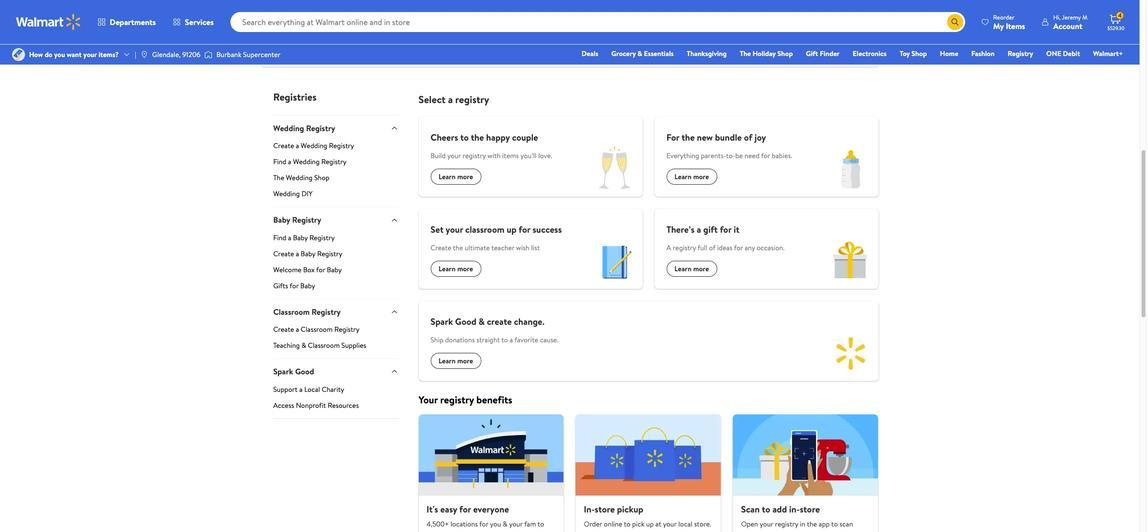 Task type: locate. For each thing, give the bounding box(es) containing it.
in-
[[790, 504, 800, 516]]

more down parents-
[[694, 172, 710, 182]]

your right set
[[446, 224, 463, 236]]

learn
[[439, 172, 456, 182], [675, 172, 692, 182], [439, 264, 456, 274], [675, 264, 692, 274], [439, 356, 456, 366]]

create up welcome
[[273, 249, 294, 259]]

support up "access"
[[273, 385, 298, 395]]

learn down set
[[439, 264, 456, 274]]

registry down create a wedding registry 'link'
[[322, 157, 347, 167]]

set
[[431, 224, 444, 236]]

a left local
[[299, 385, 303, 395]]

up up teacher on the left top of the page
[[507, 224, 517, 236]]

occasion.
[[757, 243, 785, 253]]

success
[[533, 224, 562, 236]]

learn for cheers
[[439, 172, 456, 182]]

1 vertical spatial the
[[273, 173, 284, 183]]

create for create a classroom registry
[[273, 325, 294, 335]]

learn down ship
[[439, 356, 456, 366]]

your inside it's easy for everyone 4,500+ locations for you & your fam to browse, shop & return.
[[510, 520, 523, 530]]

more
[[458, 172, 473, 182], [694, 172, 710, 182], [458, 264, 473, 274], [694, 264, 710, 274], [458, 356, 473, 366]]

find up the wedding shop
[[273, 157, 287, 167]]

registry inside button
[[824, 7, 855, 20]]

1 vertical spatial support
[[273, 385, 298, 395]]

0 vertical spatial the
[[740, 49, 752, 59]]

support for support a local cause or find a nonprofit organization
[[273, 44, 301, 55]]

classroom for a
[[301, 325, 333, 335]]

Search search field
[[230, 12, 966, 32]]

0 vertical spatial find
[[805, 7, 822, 20]]

learn more button for your
[[431, 261, 481, 277]]

create down set
[[431, 243, 452, 253]]

a down find a baby registry
[[296, 249, 299, 259]]

the for the holiday shop
[[740, 49, 752, 59]]

create inside 'link'
[[273, 141, 294, 151]]

your
[[83, 50, 97, 60], [448, 151, 461, 161], [446, 224, 463, 236], [510, 520, 523, 530], [664, 520, 677, 530], [760, 520, 774, 530]]

good
[[455, 316, 477, 328], [295, 367, 314, 378]]

welcome box for baby link
[[273, 265, 399, 279]]

for
[[667, 131, 680, 144]]

a for support a local cause or find a nonprofit organization
[[303, 44, 307, 55]]

store up online
[[595, 504, 615, 516]]

learn down build
[[439, 172, 456, 182]]

couple
[[512, 131, 539, 144]]

2 support from the top
[[273, 385, 298, 395]]

1 horizontal spatial you
[[490, 520, 501, 530]]

1 horizontal spatial shop
[[778, 49, 793, 59]]

create up teaching
[[273, 325, 294, 335]]

your
[[419, 394, 438, 407]]

build
[[431, 151, 446, 161]]

|
[[135, 50, 136, 60]]

1 vertical spatial spark
[[273, 367, 293, 378]]

learn more down ultimate
[[439, 264, 473, 274]]

your inside in-store pickup order online to pick up at your local store.
[[664, 520, 677, 530]]

registry
[[824, 7, 855, 20], [456, 93, 490, 106], [463, 151, 486, 161], [673, 243, 697, 253], [441, 394, 474, 407], [776, 520, 799, 530]]

learn more down build
[[439, 172, 473, 182]]

a left gift
[[697, 224, 702, 236]]

walmart image
[[16, 14, 81, 30]]

find registry button
[[793, 2, 867, 26]]

 image
[[140, 51, 148, 59]]

good up support a local charity
[[295, 367, 314, 378]]

spark good button
[[273, 359, 399, 385]]

set your classroom up for success& create change. create the ultimate teacher wish list. learn more. image
[[588, 234, 643, 289]]

charity
[[322, 385, 344, 395]]

learn more down donations on the left bottom
[[439, 356, 473, 366]]

for up locations
[[460, 504, 471, 516]]

fashion link
[[968, 48, 1000, 59]]

classroom
[[273, 307, 310, 318], [301, 325, 333, 335], [308, 341, 340, 351]]

find for find a wedding registry
[[273, 157, 287, 167]]

classroom inside dropdown button
[[273, 307, 310, 318]]

0 horizontal spatial shop
[[314, 173, 330, 183]]

registry up finder
[[824, 7, 855, 20]]

1 horizontal spatial local
[[679, 520, 693, 530]]

0 vertical spatial good
[[455, 316, 477, 328]]

1 store from the left
[[595, 504, 615, 516]]

of left the joy
[[745, 131, 753, 144]]

it's easy for everyone list item
[[413, 415, 570, 533]]

straight
[[477, 335, 500, 345]]

1 vertical spatial find
[[273, 157, 287, 167]]

reorder
[[994, 13, 1015, 21]]

up
[[507, 224, 517, 236], [647, 520, 654, 530]]

registry right a
[[673, 243, 697, 253]]

store up 'in'
[[800, 504, 821, 516]]

1 horizontal spatial the
[[740, 49, 752, 59]]

for right "need"
[[762, 151, 771, 161]]

you inside it's easy for everyone 4,500+ locations for you & your fam to browse, shop & return.
[[490, 520, 501, 530]]

the left holiday
[[740, 49, 752, 59]]

create for create a wedding registry
[[273, 141, 294, 151]]

home
[[941, 49, 959, 59]]

add left in-
[[773, 504, 788, 516]]

0 horizontal spatial store
[[595, 504, 615, 516]]

teacher
[[492, 243, 515, 253]]

0 horizontal spatial  image
[[12, 48, 25, 61]]

baby registry
[[273, 215, 322, 226]]

home link
[[936, 48, 964, 59]]

online
[[604, 520, 623, 530]]

more for a
[[694, 264, 710, 274]]

list
[[413, 415, 885, 533]]

learn down everything
[[675, 172, 692, 182]]

 image
[[12, 48, 25, 61], [205, 50, 213, 60]]

classroom down 'create a classroom registry'
[[308, 341, 340, 351]]

1 horizontal spatial good
[[455, 316, 477, 328]]

shop
[[452, 531, 466, 533]]

parents-
[[701, 151, 727, 161]]

learn more down full
[[675, 264, 710, 274]]

local inside in-store pickup order online to pick up at your local store.
[[679, 520, 693, 530]]

electronics link
[[849, 48, 892, 59]]

jeremy
[[1063, 13, 1082, 21]]

2 store from the left
[[800, 504, 821, 516]]

wedding up the wedding shop
[[293, 157, 320, 167]]

store.
[[695, 520, 712, 530]]

baby up create a baby registry
[[293, 233, 308, 243]]

wedding inside 'link'
[[301, 141, 328, 151]]

a left cause
[[303, 44, 307, 55]]

learn more button for the
[[667, 169, 718, 185]]

baby down welcome box for baby
[[301, 281, 315, 291]]

learn more button down donations on the left bottom
[[431, 353, 481, 369]]

classroom registry
[[273, 307, 341, 318]]

local left store.
[[679, 520, 693, 530]]

0 vertical spatial support
[[273, 44, 301, 55]]

departments button
[[89, 10, 164, 34]]

support a local charity
[[273, 385, 344, 395]]

your left fam
[[510, 520, 523, 530]]

registry up items.
[[776, 520, 799, 530]]

you up return.
[[490, 520, 501, 530]]

add left items.
[[777, 531, 788, 533]]

registry down find a baby registry link
[[317, 249, 343, 259]]

registry up find a wedding registry link
[[329, 141, 354, 151]]

gifts for baby link
[[273, 281, 399, 299]]

& down locations
[[468, 531, 473, 533]]

spark up ship
[[431, 316, 453, 328]]

want
[[67, 50, 82, 60]]

wedding up create a wedding registry
[[273, 123, 304, 134]]

1 vertical spatial of
[[710, 243, 716, 253]]

 image for how do you want your items?
[[12, 48, 25, 61]]

at
[[656, 520, 662, 530]]

learn more button down ultimate
[[431, 261, 481, 277]]

items.
[[790, 531, 808, 533]]

spark good
[[273, 367, 314, 378]]

the right 'in'
[[808, 520, 818, 530]]

2 vertical spatial find
[[273, 233, 287, 243]]

good up donations on the left bottom
[[455, 316, 477, 328]]

a for find a baby registry
[[288, 233, 292, 243]]

the
[[740, 49, 752, 59], [273, 173, 284, 183]]

registry up cheers to the happy couple
[[456, 93, 490, 106]]

return.
[[474, 531, 495, 533]]

you right the do
[[54, 50, 65, 60]]

order
[[584, 520, 603, 530]]

registry up 'create a classroom registry'
[[312, 307, 341, 318]]

1 vertical spatial good
[[295, 367, 314, 378]]

wish
[[517, 243, 530, 253]]

pick
[[633, 520, 645, 530]]

 image right the 91206
[[205, 50, 213, 60]]

baby inside dropdown button
[[273, 215, 290, 226]]

0 horizontal spatial up
[[507, 224, 517, 236]]

grocery
[[612, 49, 636, 59]]

your right the want
[[83, 50, 97, 60]]

a inside 'link'
[[296, 141, 299, 151]]

the for the wedding shop
[[273, 173, 284, 183]]

your inside scan to add in-store open your registry in the app to scan barcodes & add items.
[[760, 520, 774, 530]]

access
[[273, 401, 294, 411]]

1 horizontal spatial store
[[800, 504, 821, 516]]

0 vertical spatial classroom
[[273, 307, 310, 318]]

Walmart Site-Wide search field
[[230, 12, 966, 32]]

your up barcodes
[[760, 520, 774, 530]]

learn more button down build
[[431, 169, 481, 185]]

joy
[[755, 131, 767, 144]]

1 horizontal spatial up
[[647, 520, 654, 530]]

learn more for a
[[675, 264, 710, 274]]

supercenter
[[243, 50, 281, 60]]

2 vertical spatial classroom
[[308, 341, 340, 351]]

shop right toy
[[912, 49, 928, 59]]

access nonprofit resources link
[[273, 401, 399, 419]]

create
[[487, 316, 512, 328]]

baby for gifts
[[301, 281, 315, 291]]

to left pick
[[624, 520, 631, 530]]

0 vertical spatial spark
[[431, 316, 453, 328]]

shop down find a wedding registry link
[[314, 173, 330, 183]]

teaching
[[273, 341, 300, 351]]

one debit
[[1047, 49, 1081, 59]]

the left happy
[[471, 131, 484, 144]]

to right cheers
[[461, 131, 469, 144]]

support a local charity link
[[273, 385, 399, 399]]

items?
[[99, 50, 119, 60]]

gifts
[[273, 281, 288, 291]]

1 vertical spatial you
[[490, 520, 501, 530]]

to inside in-store pickup order online to pick up at your local store.
[[624, 520, 631, 530]]

services
[[185, 17, 214, 28]]

0 horizontal spatial good
[[295, 367, 314, 378]]

shop for the holiday shop
[[778, 49, 793, 59]]

0 vertical spatial you
[[54, 50, 65, 60]]

learn more for good
[[439, 356, 473, 366]]

up inside in-store pickup order online to pick up at your local store.
[[647, 520, 654, 530]]

more down ultimate
[[458, 264, 473, 274]]

spark for spark good
[[273, 367, 293, 378]]

spark down teaching
[[273, 367, 293, 378]]

find a baby registry
[[273, 233, 335, 243]]

more down donations on the left bottom
[[458, 356, 473, 366]]

support
[[273, 44, 301, 55], [273, 385, 298, 395]]

add
[[773, 504, 788, 516], [777, 531, 788, 533]]

to right scan
[[762, 504, 771, 516]]

wedding up find a wedding registry
[[301, 141, 328, 151]]

toy shop link
[[896, 48, 932, 59]]

local left cause
[[309, 44, 325, 55]]

of
[[745, 131, 753, 144], [710, 243, 716, 253]]

classroom down gifts for baby
[[273, 307, 310, 318]]

more for good
[[458, 356, 473, 366]]

First name text field
[[403, 3, 521, 31]]

1 support from the top
[[273, 44, 301, 55]]

0 vertical spatial of
[[745, 131, 753, 144]]

items
[[1007, 20, 1026, 31]]

find down baby registry
[[273, 233, 287, 243]]

& inside scan to add in-store open your registry in the app to scan barcodes & add items.
[[771, 531, 776, 533]]

1 vertical spatial local
[[679, 520, 693, 530]]

learn more down everything
[[675, 172, 710, 182]]

browse,
[[427, 531, 450, 533]]

0 horizontal spatial spark
[[273, 367, 293, 378]]

Last name* text field
[[533, 3, 651, 31]]

a left favorite
[[510, 335, 513, 345]]

the up wedding diy
[[273, 173, 284, 183]]

everyone
[[474, 504, 509, 516]]

registry up create a baby registry
[[310, 233, 335, 243]]

0 horizontal spatial of
[[710, 243, 716, 253]]

wedding diy link
[[273, 189, 399, 207]]

1 vertical spatial up
[[647, 520, 654, 530]]

baby down wedding diy
[[273, 215, 290, 226]]

baby for find
[[293, 233, 308, 243]]

create a baby registry
[[273, 249, 343, 259]]

a down wedding registry
[[296, 141, 299, 151]]

shop right holiday
[[778, 49, 793, 59]]

registry inside scan to add in-store open your registry in the app to scan barcodes & add items.
[[776, 520, 799, 530]]

scan to add in-store open your registry in the app to scan barcodes & add items.
[[742, 504, 854, 533]]

local
[[309, 44, 325, 55], [679, 520, 693, 530]]

spark inside dropdown button
[[273, 367, 293, 378]]

registry left 'with'
[[463, 151, 486, 161]]

welcome box for baby
[[273, 265, 342, 275]]

0 vertical spatial local
[[309, 44, 325, 55]]

0 horizontal spatial the
[[273, 173, 284, 183]]

find up gift
[[805, 7, 822, 20]]

your right at
[[664, 520, 677, 530]]

gift
[[806, 49, 819, 59]]

cheers to the happy couple
[[431, 131, 539, 144]]

learn more for your
[[439, 264, 473, 274]]

good inside dropdown button
[[295, 367, 314, 378]]

there's a gift for it. a registry full of ideas for any occasion. learn more. image
[[824, 234, 879, 289]]

more for the
[[694, 172, 710, 182]]

1 vertical spatial classroom
[[301, 325, 333, 335]]

1 horizontal spatial  image
[[205, 50, 213, 60]]

items
[[503, 151, 519, 161]]

classroom up teaching & classroom supplies
[[301, 325, 333, 335]]

1 horizontal spatial spark
[[431, 316, 453, 328]]

more down full
[[694, 264, 710, 274]]

a up teaching
[[296, 325, 299, 335]]

open
[[742, 520, 759, 530]]

learn more for to
[[439, 172, 473, 182]]

find inside button
[[805, 7, 822, 20]]

learn for there's
[[675, 264, 692, 274]]

classroom for &
[[308, 341, 340, 351]]

 image left how
[[12, 48, 25, 61]]



Task type: describe. For each thing, give the bounding box(es) containing it.
grocery & essentials
[[612, 49, 674, 59]]

burbank supercenter
[[217, 50, 281, 60]]

account
[[1054, 20, 1083, 31]]

for left it
[[720, 224, 732, 236]]

scan
[[742, 504, 760, 516]]

wedding up wedding diy
[[286, 173, 313, 183]]

for up return.
[[480, 520, 489, 530]]

happy
[[487, 131, 510, 144]]

to right app
[[832, 520, 839, 530]]

create for create the ultimate teacher wish list
[[431, 243, 452, 253]]

holiday
[[753, 49, 776, 59]]

$529.30
[[1108, 25, 1125, 32]]

shop for the wedding shop
[[314, 173, 330, 183]]

for up wish
[[519, 224, 531, 236]]

baby down create a baby registry link
[[327, 265, 342, 275]]

classroom
[[466, 224, 505, 236]]

for left any
[[735, 243, 744, 253]]

organization
[[413, 44, 456, 55]]

m
[[1083, 13, 1088, 21]]

gift finder link
[[802, 48, 845, 59]]

learn for spark
[[439, 356, 456, 366]]

access nonprofit resources
[[273, 401, 359, 411]]

it's
[[427, 504, 438, 516]]

store inside scan to add in-store open your registry in the app to scan barcodes & add items.
[[800, 504, 821, 516]]

& down everyone
[[503, 520, 508, 530]]

grocery & essentials link
[[607, 48, 679, 59]]

teaching & classroom supplies link
[[273, 341, 399, 359]]

registry down items
[[1008, 49, 1034, 59]]

learn for for
[[675, 172, 692, 182]]

store inside in-store pickup order online to pick up at your local store.
[[595, 504, 615, 516]]

everything parents-to-be need for babies.
[[667, 151, 793, 161]]

to right straight
[[502, 335, 508, 345]]

learn more for the
[[675, 172, 710, 182]]

for right box
[[316, 265, 325, 275]]

wedding inside dropdown button
[[273, 123, 304, 134]]

easy
[[441, 504, 458, 516]]

baby for create
[[301, 249, 316, 259]]

in-store pickup order online to pick up at your local store.
[[584, 504, 712, 530]]

the left ultimate
[[453, 243, 463, 253]]

for the new bundle of joy
[[667, 131, 767, 144]]

4 $529.30
[[1108, 11, 1125, 32]]

for the new bundle of joy. everything parents-to-be need for babies. learn more image
[[824, 142, 879, 197]]

for right gifts
[[290, 281, 299, 291]]

scan to add in-store list item
[[728, 415, 885, 533]]

find
[[358, 44, 371, 55]]

supplies
[[342, 341, 367, 351]]

wedding registry
[[273, 123, 335, 134]]

good for spark good & create change.
[[455, 316, 477, 328]]

create a classroom registry
[[273, 325, 360, 335]]

or
[[348, 44, 356, 55]]

essentials
[[644, 49, 674, 59]]

registry up supplies
[[335, 325, 360, 335]]

spark for spark good & create change.
[[431, 316, 453, 328]]

registry inside 'link'
[[329, 141, 354, 151]]

services button
[[164, 10, 222, 34]]

in-store pickup list item
[[570, 415, 728, 533]]

you'll
[[521, 151, 537, 161]]

0 vertical spatial add
[[773, 504, 788, 516]]

hi, jeremy m account
[[1054, 13, 1088, 31]]

find a wedding registry
[[273, 157, 347, 167]]

the holiday shop link
[[736, 48, 798, 59]]

the inside scan to add in-store open your registry in the app to scan barcodes & add items.
[[808, 520, 818, 530]]

list containing it's easy for everyone
[[413, 415, 885, 533]]

more for to
[[458, 172, 473, 182]]

wedding left diy at the top left of page
[[273, 189, 300, 199]]

departments
[[110, 17, 156, 28]]

good for spark good
[[295, 367, 314, 378]]

one debit link
[[1043, 48, 1085, 59]]

it's easy for everyone 4,500+ locations for you & your fam to browse, shop & return.
[[427, 504, 545, 533]]

debit
[[1064, 49, 1081, 59]]

a for create a classroom registry
[[296, 325, 299, 335]]

4,500+
[[427, 520, 449, 530]]

teaching & classroom supplies
[[273, 341, 367, 351]]

walmart+ link
[[1089, 48, 1128, 59]]

spark good & create change.
[[431, 316, 545, 328]]

a registry full of ideas for any occasion.
[[667, 243, 785, 253]]

be
[[736, 151, 743, 161]]

create a wedding registry link
[[273, 141, 399, 155]]

set your classroom up for success
[[431, 224, 562, 236]]

0 horizontal spatial you
[[54, 50, 65, 60]]

new
[[697, 131, 713, 144]]

locations
[[451, 520, 478, 530]]

the right for
[[682, 131, 695, 144]]

cause
[[327, 44, 346, 55]]

box
[[303, 265, 315, 275]]

& right "grocery"
[[638, 49, 643, 59]]

to inside it's easy for everyone 4,500+ locations for you & your fam to browse, shop & return.
[[538, 520, 545, 530]]

to-
[[727, 151, 736, 161]]

spark good & create change. ship donations straight to a favorite cause. learn more. image
[[824, 326, 879, 381]]

love.
[[539, 151, 553, 161]]

how do you want your items?
[[29, 50, 119, 60]]

learn more button for good
[[431, 353, 481, 369]]

a for support a local charity
[[299, 385, 303, 395]]

0 horizontal spatial local
[[309, 44, 325, 55]]

cheers to the happy couple. build your registry with items you'll love. learn more. image
[[588, 142, 643, 197]]

91206
[[182, 50, 201, 60]]

app
[[819, 520, 830, 530]]

registries
[[273, 90, 317, 104]]

& right teaching
[[302, 341, 306, 351]]

a for find a wedding registry
[[288, 157, 292, 167]]

support a local cause or find a nonprofit organization link
[[273, 39, 867, 55]]

registry up find a baby registry
[[292, 215, 322, 226]]

everything
[[667, 151, 700, 161]]

find registry
[[805, 7, 855, 20]]

 image for burbank supercenter
[[205, 50, 213, 60]]

a for create a baby registry
[[296, 249, 299, 259]]

ship
[[431, 335, 444, 345]]

registry link
[[1004, 48, 1039, 59]]

a right find
[[373, 44, 377, 55]]

list
[[531, 243, 540, 253]]

registry right your
[[441, 394, 474, 407]]

select
[[419, 93, 446, 106]]

1 vertical spatial add
[[777, 531, 788, 533]]

barcodes
[[742, 531, 769, 533]]

classroom registry button
[[273, 299, 399, 325]]

favorite
[[515, 335, 539, 345]]

gift finder
[[806, 49, 840, 59]]

learn for set
[[439, 264, 456, 274]]

your registry benefits
[[419, 394, 513, 407]]

in
[[801, 520, 806, 530]]

create for create a baby registry
[[273, 249, 294, 259]]

support for support a local charity
[[273, 385, 298, 395]]

a for select a registry
[[448, 93, 453, 106]]

resources
[[328, 401, 359, 411]]

find for find registry
[[805, 7, 822, 20]]

create a classroom registry link
[[273, 325, 399, 339]]

& left create
[[479, 316, 485, 328]]

a for there's a gift for it
[[697, 224, 702, 236]]

find for find a baby registry
[[273, 233, 287, 243]]

learn more button for a
[[667, 261, 718, 277]]

toy
[[900, 49, 911, 59]]

0 vertical spatial up
[[507, 224, 517, 236]]

more for your
[[458, 264, 473, 274]]

learn more button for to
[[431, 169, 481, 185]]

one
[[1047, 49, 1062, 59]]

create a baby registry link
[[273, 249, 399, 263]]

with
[[488, 151, 501, 161]]

scan
[[840, 520, 854, 530]]

1 horizontal spatial of
[[745, 131, 753, 144]]

deals
[[582, 49, 599, 59]]

walmart+
[[1094, 49, 1124, 59]]

2 horizontal spatial shop
[[912, 49, 928, 59]]

registry up create a wedding registry
[[306, 123, 335, 134]]

search icon image
[[952, 18, 960, 26]]

finder
[[820, 49, 840, 59]]

fam
[[525, 520, 536, 530]]

a for create a wedding registry
[[296, 141, 299, 151]]

ship donations straight to a favorite cause.
[[431, 335, 559, 345]]

your right build
[[448, 151, 461, 161]]



Task type: vqa. For each thing, say whether or not it's contained in the screenshot.
"Create a Wedding Registry" link
yes



